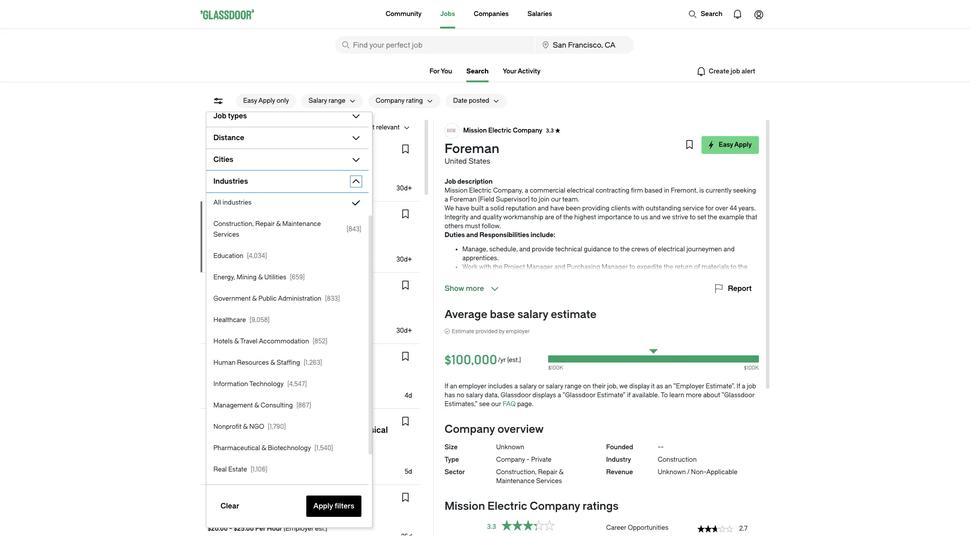 Task type: vqa. For each thing, say whether or not it's contained in the screenshot.
Read More related to The best professional platforms for every mood
no



Task type: describe. For each thing, give the bounding box(es) containing it.
est.) down the retail & wholesale button
[[315, 525, 328, 533]]

united inside foreman united states
[[445, 157, 467, 165]]

$20.00
[[208, 525, 228, 533]]

apply inside san francisco, ca $70.00 - $135.00 per hour easy apply
[[228, 471, 242, 477]]

faq link
[[503, 400, 516, 408]]

with inside "manage, schedule, and provide technical guidance to the crews of electrical journeymen and apprentices. work with the project manager and purchasing manager to expedite the return of materials to the warehouse as phases of the job are completed."
[[479, 263, 492, 271]]

francisco, for homeassist
[[221, 373, 252, 381]]

relevant
[[376, 124, 400, 131]]

$100,000
[[445, 353, 498, 367]]

[833]
[[325, 295, 340, 303]]

set
[[698, 214, 707, 221]]

$100k inside united states $100k (employer est.) easy apply
[[208, 248, 226, 255]]

1 horizontal spatial maintenance
[[496, 477, 535, 485]]

and left provide
[[520, 246, 531, 253]]

most
[[360, 124, 375, 131]]

of right phases
[[528, 272, 534, 280]]

display
[[630, 383, 650, 390]]

[659]
[[290, 274, 305, 281]]

more inside show more popup button
[[466, 284, 484, 293]]

opportunities
[[628, 524, 669, 532]]

job inside if an employer includes a salary or salary range on their job, we display it as an "employer estimate".  if a job has no salary data, glassdoor displays a "glassdoor estimate" if available.  to learn more about "glassdoor estimates," see our
[[747, 383, 757, 390]]

mission for mission electric company
[[226, 212, 250, 220]]

physical
[[269, 144, 295, 152]]

status inside career opportunities 2.7 stars out of 5 element
[[698, 525, 734, 533]]

if
[[627, 391, 631, 399]]

(employer inside united states $100k (employer est.) easy apply
[[227, 248, 257, 255]]

francisco, up sports
[[243, 124, 274, 131]]

francisco, for meridian
[[221, 449, 252, 457]]

job inside "manage, schedule, and provide technical guidance to the crews of electrical journeymen and apprentices. work with the project manager and purchasing manager to expedite the return of materials to the warehouse as phases of the job are completed."
[[547, 272, 556, 280]]

[1,540]
[[315, 444, 333, 452]]

the left crews
[[621, 246, 630, 253]]

on
[[584, 383, 591, 390]]

highest
[[575, 214, 597, 221]]

are inside "manage, schedule, and provide technical guidance to the crews of electrical journeymen and apprentices. work with the project manager and purchasing manager to expedite the return of materials to the warehouse as phases of the job are completed."
[[557, 272, 567, 280]]

supervisor)
[[496, 196, 530, 203]]

displays
[[533, 391, 556, 399]]

as inside "manage, schedule, and provide technical guidance to the crews of electrical journeymen and apprentices. work with the project manager and purchasing manager to expedite the return of materials to the warehouse as phases of the job are completed."
[[497, 272, 504, 280]]

utilities
[[265, 274, 287, 281]]

[4,034]
[[247, 252, 267, 260]]

jobs link
[[441, 0, 455, 28]]

to left us
[[634, 214, 640, 221]]

industries list box
[[206, 192, 369, 523]]

range inside if an employer includes a salary or salary range on their job, we display it as an "employer estimate".  if a job has no salary data, glassdoor displays a "glassdoor estimate" if available.  to learn more about "glassdoor estimates," see our
[[565, 383, 582, 390]]

est.) inside the burlingame, ca $97k - $107k (employer est.)
[[279, 319, 291, 327]]

wholesale
[[238, 508, 269, 516]]

to down service
[[690, 214, 696, 221]]

salary up see
[[466, 391, 484, 399]]

with inside job description mission electric company, a commercial electrical contracting firm based in fremont, is currently seeking a foreman (field supervisor) to join our team. we have built a solid reputation and have been providing clients with outstanding service for over 44 years. integrity and quality workmanship are of the highest importance to us and we strive to set the example that others must follow. duties and responsibilities include:
[[632, 205, 645, 212]]

your
[[503, 68, 517, 75]]

san for meridian
[[208, 449, 220, 457]]

search link
[[467, 68, 489, 82]]

1 "glassdoor from the left
[[563, 391, 596, 399]]

to left expedite
[[630, 263, 636, 271]]

foreman inside job description mission electric company, a commercial electrical contracting firm based in fremont, is currently seeking a foreman (field supervisor) to join our team. we have built a solid reputation and have been providing clients with outstanding service for over 44 years. integrity and quality workmanship are of the highest importance to us and we strive to set the example that others must follow. duties and responsibilities include:
[[450, 196, 477, 203]]

others
[[445, 222, 464, 230]]

to left join
[[532, 196, 538, 203]]

solid
[[491, 205, 505, 212]]

0 vertical spatial foreman
[[445, 141, 500, 156]]

more inside if an employer includes a salary or salary range on their job, we display it as an "employer estimate".  if a job has no salary data, glassdoor displays a "glassdoor estimate" if available.  to learn more about "glassdoor estimates," see our
[[686, 391, 702, 399]]

and up 'materials'
[[724, 246, 735, 253]]

[867]
[[297, 402, 311, 409]]

company rating button
[[369, 94, 423, 108]]

for
[[706, 205, 714, 212]]

types
[[228, 112, 247, 120]]

it
[[652, 383, 655, 390]]

hour inside san francisco, ca $38.00 per hour
[[241, 177, 256, 184]]

(employer down the retail & wholesale button
[[284, 525, 314, 533]]

ca inside the burlingame, ca $97k - $107k (employer est.)
[[245, 308, 255, 316]]

2 "glassdoor from the left
[[722, 391, 755, 399]]

accommodation
[[259, 338, 309, 345]]

real estate [1,106]
[[214, 466, 268, 473]]

job types button
[[206, 109, 347, 123]]

the left project
[[493, 263, 503, 271]]

3.3 inside mission electric company 3.3 ★
[[546, 128, 554, 134]]

none field the search keyword
[[335, 36, 535, 54]]

electric for mission electric company ratings
[[488, 500, 528, 513]]

1 manager from the left
[[527, 263, 553, 271]]

company inside popup button
[[376, 97, 405, 105]]

search button
[[684, 5, 727, 23]]

average base salary estimate
[[445, 308, 597, 321]]

government
[[214, 295, 251, 303]]

electrical inside "manage, schedule, and provide technical guidance to the crews of electrical journeymen and apprentices. work with the project manager and purchasing manager to expedite the return of materials to the warehouse as phases of the job are completed."
[[658, 246, 685, 253]]

estate
[[228, 466, 247, 473]]

- inside the burlingame, ca $97k - $107k (employer est.)
[[224, 319, 227, 327]]

meridian
[[208, 416, 234, 424]]

easy apply inside "jobs list" element
[[215, 187, 242, 194]]

- inside san francisco, ca $70.00 - $135.00 per hour easy apply
[[229, 460, 232, 468]]

salary right base
[[518, 308, 549, 321]]

we
[[445, 205, 454, 212]]

1 an from the left
[[450, 383, 457, 390]]

we inside job description mission electric company, a commercial electrical contracting firm based in fremont, is currently seeking a foreman (field supervisor) to join our team. we have built a solid reputation and have been providing clients with outstanding service for over 44 years. integrity and quality workmanship are of the highest importance to us and we strive to set the example that others must follow. duties and responsibilities include:
[[662, 214, 671, 221]]

estimate provided by employer
[[452, 328, 530, 335]]

salary
[[309, 97, 327, 105]]

estimate".
[[706, 383, 735, 390]]

quality
[[483, 214, 502, 221]]

construction
[[658, 456, 697, 464]]

crews
[[632, 246, 649, 253]]

community link
[[386, 0, 422, 28]]

retail & wholesale
[[214, 508, 269, 516]]

burlingame,
[[208, 308, 244, 316]]

$25.00
[[234, 525, 254, 533]]

company up size
[[445, 423, 495, 436]]

integrity
[[445, 214, 469, 221]]

1 vertical spatial 3.3
[[487, 523, 496, 531]]

est.) inside united states $100k (employer est.) easy apply
[[259, 248, 271, 255]]

distance
[[214, 133, 244, 142]]

and down join
[[538, 205, 549, 212]]

[1,263]
[[304, 359, 322, 367]]

join
[[539, 196, 550, 203]]

home for homeassist
[[246, 351, 265, 359]]

salary left or on the bottom right of the page
[[520, 383, 537, 390]]

materials
[[702, 263, 730, 271]]

ca down job types dropdown button
[[275, 124, 284, 131]]

cities
[[214, 155, 234, 164]]

homeassist
[[208, 351, 245, 359]]

our inside if an employer includes a salary or salary range on their job, we display it as an "employer estimate".  if a job has no salary data, glassdoor displays a "glassdoor estimate" if available.  to learn more about "glassdoor estimates," see our
[[492, 400, 501, 408]]

[9,058]
[[250, 316, 270, 324]]

Search keyword field
[[335, 36, 535, 54]]

ca for orthocare
[[253, 166, 263, 174]]

us
[[641, 214, 648, 221]]

firm
[[631, 187, 643, 194]]

to
[[661, 391, 668, 399]]

mission electric company
[[226, 212, 306, 220]]

apply inside button
[[259, 97, 275, 105]]

schedule,
[[490, 246, 518, 253]]

of right crews
[[651, 246, 657, 253]]

work
[[463, 263, 478, 271]]

per inside san francisco, ca $38.00 per hour
[[229, 177, 240, 184]]

your activity
[[503, 68, 541, 75]]

a right estimate".
[[742, 383, 746, 390]]

of inside job description mission electric company, a commercial electrical contracting firm based in fremont, is currently seeking a foreman (field supervisor) to join our team. we have built a solid reputation and have been providing clients with outstanding service for over 44 years. integrity and quality workmanship are of the highest importance to us and we strive to set the example that others must follow. duties and responsibilities include:
[[556, 214, 562, 221]]

easy apply button
[[702, 136, 759, 154]]

job,
[[608, 383, 618, 390]]

[2,924]
[[300, 487, 320, 495]]

the down been
[[564, 214, 573, 221]]

all industries button
[[206, 192, 369, 214]]

[852]
[[313, 338, 328, 345]]

easy inside san francisco, ca $70.00 - $135.00 per hour easy apply
[[215, 471, 227, 477]]

a up we
[[445, 196, 448, 203]]

construction, inside industries list box
[[214, 220, 254, 228]]

maintenance inside industries list box
[[283, 220, 321, 228]]

job for job description mission electric company, a commercial electrical contracting firm based in fremont, is currently seeking a foreman (field supervisor) to join our team. we have built a solid reputation and have been providing clients with outstanding service for over 44 years. integrity and quality workmanship are of the highest importance to us and we strive to set the example that others must follow. duties and responsibilities include:
[[445, 178, 456, 186]]

company,
[[493, 187, 523, 194]]

hour inside san francisco, ca $70.00 - $135.00 per hour easy apply
[[269, 460, 284, 468]]

2 vertical spatial services
[[537, 477, 562, 485]]

real
[[214, 466, 227, 473]]

1 horizontal spatial employer
[[506, 328, 530, 335]]

services inside "jobs list" element
[[288, 351, 315, 359]]

includes
[[488, 383, 513, 390]]

built
[[471, 205, 484, 212]]

education
[[214, 252, 244, 260]]

& inside "jobs list" element
[[241, 144, 246, 152]]

retail & wholesale button
[[206, 502, 369, 523]]

outstanding
[[646, 205, 681, 212]]

ca for meridian
[[253, 449, 263, 457]]

Search location field
[[535, 36, 634, 54]]

easy apply only button
[[236, 94, 296, 108]]

a right displays
[[558, 391, 562, 399]]

warehouse
[[463, 272, 495, 280]]

mission for mission electric company 3.3 ★
[[464, 127, 487, 134]]

salary range button
[[302, 94, 346, 108]]

the left return
[[664, 263, 674, 271]]

2 vertical spatial per
[[255, 525, 266, 533]]

electric for mission electric company 3.3 ★
[[489, 127, 512, 134]]

provide
[[532, 246, 554, 253]]

electric inside job description mission electric company, a commercial electrical contracting firm based in fremont, is currently seeking a foreman (field supervisor) to join our team. we have built a solid reputation and have been providing clients with outstanding service for over 44 years. integrity and quality workmanship are of the highest importance to us and we strive to set the example that others must follow. duties and responsibilities include:
[[469, 187, 492, 194]]

if an employer includes a salary or salary range on their job, we display it as an "employer estimate".  if a job has no salary data, glassdoor displays a "glassdoor estimate" if available.  to learn more about "glassdoor estimates," see our
[[445, 383, 757, 408]]

of right return
[[695, 263, 701, 271]]

orthocare & sports physical therapy, inc.
[[208, 144, 334, 152]]

companies
[[474, 10, 509, 18]]

all
[[214, 199, 221, 206]]

california
[[292, 283, 322, 291]]



Task type: locate. For each thing, give the bounding box(es) containing it.
services up education at the top left of page
[[214, 231, 239, 238]]

unknown for unknown
[[496, 444, 525, 451]]

company down industries popup button
[[276, 212, 306, 220]]

services down the private
[[537, 477, 562, 485]]

per right $25.00
[[255, 525, 266, 533]]

employer inside if an employer includes a salary or salary range on their job, we display it as an "employer estimate".  if a job has no salary data, glassdoor displays a "glassdoor estimate" if available.  to learn more about "glassdoor estimates," see our
[[459, 383, 487, 390]]

by
[[499, 328, 505, 335]]

years.
[[739, 205, 756, 212]]

0 vertical spatial united
[[445, 157, 467, 165]]

construction, down company - private
[[496, 468, 537, 476]]

united up description
[[445, 157, 467, 165]]

2 manager from the left
[[602, 263, 628, 271]]

1 horizontal spatial mission electric company logo image
[[445, 124, 460, 138]]

per right $38.00
[[229, 177, 240, 184]]

if right estimate".
[[737, 383, 741, 390]]

0 vertical spatial construction, repair & maintenance services
[[214, 220, 321, 238]]

electrical
[[567, 187, 594, 194], [658, 246, 685, 253]]

employer up no on the bottom
[[459, 383, 487, 390]]

/yr
[[498, 356, 506, 364]]

1 horizontal spatial we
[[662, 214, 671, 221]]

$107k
[[229, 319, 246, 327]]

san for orthocare
[[208, 166, 220, 174]]

2 if from the left
[[737, 383, 741, 390]]

2.7
[[740, 525, 748, 533]]

are down join
[[545, 214, 555, 221]]

electric inside "jobs list" element
[[252, 212, 275, 220]]

1 vertical spatial construction, repair & maintenance services
[[496, 468, 564, 485]]

been
[[566, 205, 581, 212]]

health for homeassist home health services
[[266, 351, 287, 359]]

0 horizontal spatial $100k
[[208, 248, 226, 255]]

0 horizontal spatial are
[[545, 214, 555, 221]]

electric down industries
[[252, 212, 275, 220]]

0 horizontal spatial employer
[[459, 383, 487, 390]]

easy inside the san francisco, ca $90k (employer est.) easy apply
[[215, 395, 227, 401]]

0 vertical spatial unknown
[[496, 444, 525, 451]]

0 horizontal spatial job
[[214, 112, 226, 120]]

have left been
[[551, 205, 565, 212]]

unknown up company - private
[[496, 444, 525, 451]]

career opportunities 2.7 stars out of 5 element
[[607, 520, 759, 534]]

example
[[719, 214, 745, 221]]

0 horizontal spatial as
[[497, 272, 504, 280]]

san down types
[[230, 124, 241, 131]]

biotechnology
[[268, 444, 311, 452]]

job inside job types dropdown button
[[214, 112, 226, 120]]

orthocare
[[208, 144, 240, 152]]

health for meridian home health
[[256, 416, 276, 424]]

1 vertical spatial as
[[657, 383, 664, 390]]

their
[[593, 383, 606, 390]]

expedite
[[637, 263, 663, 271]]

company - private
[[496, 456, 552, 464]]

states inside united states $100k (employer est.) easy apply
[[229, 237, 248, 245]]

private
[[531, 456, 552, 464]]

easy inside united states $100k (employer est.) easy apply
[[215, 258, 227, 265]]

company up 3.3 stars out of 5 image
[[530, 500, 580, 513]]

1 vertical spatial are
[[557, 272, 567, 280]]

easterseals northern california logo image
[[208, 280, 222, 295]]

technical
[[556, 246, 583, 253]]

healthcare [9,058]
[[214, 316, 270, 324]]

ca inside san francisco, ca $38.00 per hour
[[253, 166, 263, 174]]

range inside dropdown button
[[329, 97, 346, 105]]

manager down guidance
[[602, 263, 628, 271]]

1 if from the left
[[445, 383, 449, 390]]

0 horizontal spatial united
[[208, 237, 227, 245]]

mission up we
[[445, 187, 468, 194]]

0 horizontal spatial manager
[[527, 263, 553, 271]]

1 vertical spatial health
[[256, 416, 276, 424]]

san francisco, ca $70.00 - $135.00 per hour easy apply
[[208, 449, 284, 477]]

reputation
[[506, 205, 536, 212]]

$90k
[[208, 384, 223, 391]]

salary range
[[309, 97, 346, 105]]

home down management
[[236, 416, 255, 424]]

1 horizontal spatial construction, repair & maintenance services
[[496, 468, 564, 485]]

2 none field from the left
[[535, 36, 634, 54]]

we down outstanding
[[662, 214, 671, 221]]

information technology [4,547]
[[214, 380, 307, 388]]

0 horizontal spatial services
[[214, 231, 239, 238]]

san up $70.00
[[208, 449, 220, 457]]

"glassdoor down on
[[563, 391, 596, 399]]

(employer inside the burlingame, ca $97k - $107k (employer est.)
[[248, 319, 278, 327]]

1 vertical spatial hour
[[269, 460, 284, 468]]

mission inside job description mission electric company, a commercial electrical contracting firm based in fremont, is currently seeking a foreman (field supervisor) to join our team. we have built a solid reputation and have been providing clients with outstanding service for over 44 years. integrity and quality workmanship are of the highest importance to us and we strive to set the example that others must follow. duties and responsibilities include:
[[445, 187, 468, 194]]

san francisco, ca $90k (employer est.) easy apply
[[208, 373, 269, 401]]

apply inside button
[[735, 141, 752, 149]]

as inside if an employer includes a salary or salary range on their job, we display it as an "employer estimate".  if a job has no salary data, glassdoor displays a "glassdoor estimate" if available.  to learn more about "glassdoor estimates," see our
[[657, 383, 664, 390]]

status
[[502, 520, 555, 531], [698, 525, 734, 533]]

company inside "jobs list" element
[[276, 212, 306, 220]]

of left highest
[[556, 214, 562, 221]]

company
[[376, 97, 405, 105], [513, 127, 543, 134], [276, 212, 306, 220], [445, 423, 495, 436], [496, 456, 525, 464], [530, 500, 580, 513]]

states up education [4,034]
[[229, 237, 248, 245]]

1 horizontal spatial 3.3
[[546, 128, 554, 134]]

pharmaceutical & biotechnology [1,540]
[[214, 444, 333, 452]]

provided
[[476, 328, 498, 335]]

are left completed.
[[557, 272, 567, 280]]

united inside united states $100k (employer est.) easy apply
[[208, 237, 227, 245]]

1 horizontal spatial $100k
[[549, 365, 564, 371]]

1 horizontal spatial unknown
[[658, 468, 686, 476]]

travel
[[240, 338, 258, 345]]

follow.
[[482, 222, 501, 230]]

1 vertical spatial our
[[492, 400, 501, 408]]

None field
[[335, 36, 535, 54], [535, 36, 634, 54]]

health down the hotels & travel accommodation [852]
[[266, 351, 287, 359]]

manage, schedule, and provide technical guidance to the crews of electrical journeymen and apprentices. work with the project manager and purchasing manager to expedite the return of materials to the warehouse as phases of the job are completed.
[[463, 246, 748, 280]]

0 horizontal spatial job
[[547, 272, 556, 280]]

data,
[[485, 391, 499, 399]]

1 horizontal spatial our
[[551, 196, 561, 203]]

construction, repair & maintenance services down company - private
[[496, 468, 564, 485]]

none field search location
[[535, 36, 634, 54]]

francisco, inside the san francisco, ca $90k (employer est.) easy apply
[[221, 373, 252, 381]]

2 30d+ from the top
[[397, 256, 412, 263]]

home for meridian
[[236, 416, 255, 424]]

job left description
[[445, 178, 456, 186]]

san for homeassist
[[208, 373, 220, 381]]

40,699
[[208, 124, 228, 131]]

apprentices.
[[463, 254, 499, 262]]

the down for
[[708, 214, 718, 221]]

overview
[[498, 423, 544, 436]]

0 horizontal spatial maintenance
[[283, 220, 321, 228]]

2 vertical spatial 30d+
[[397, 327, 412, 335]]

faq
[[503, 400, 516, 408]]

easy apply only
[[243, 97, 289, 105]]

2 have from the left
[[551, 205, 565, 212]]

0 vertical spatial easy apply
[[719, 141, 752, 149]]

0 vertical spatial repair
[[256, 220, 275, 228]]

0 horizontal spatial an
[[450, 383, 457, 390]]

hotels
[[214, 338, 233, 345]]

mission inside "jobs list" element
[[226, 212, 250, 220]]

est.) up energy, mining & utilities [659]
[[259, 248, 271, 255]]

1 vertical spatial per
[[257, 460, 268, 468]]

1 horizontal spatial status
[[698, 525, 734, 533]]

est.) inside the san francisco, ca $90k (employer est.) easy apply
[[256, 384, 269, 391]]

1 vertical spatial with
[[479, 263, 492, 271]]

hour down the retail & wholesale button
[[267, 525, 282, 533]]

and right us
[[650, 214, 661, 221]]

2 an from the left
[[665, 383, 672, 390]]

1 vertical spatial we
[[620, 383, 628, 390]]

est.) up accommodation in the bottom left of the page
[[279, 319, 291, 327]]

we up if
[[620, 383, 628, 390]]

apply inside the san francisco, ca $90k (employer est.) easy apply
[[228, 395, 242, 401]]

home down "travel"
[[246, 351, 265, 359]]

40,699 san francisco, ca jobs
[[208, 124, 298, 131]]

1 vertical spatial 30d+
[[397, 256, 412, 263]]

1 horizontal spatial united
[[445, 157, 467, 165]]

electric up foreman united states
[[489, 127, 512, 134]]

& inside button
[[232, 508, 237, 516]]

jobs list element
[[201, 137, 425, 536]]

services inside industries list box
[[214, 231, 239, 238]]

0 horizontal spatial none field
[[335, 36, 535, 54]]

0 vertical spatial as
[[497, 272, 504, 280]]

available.
[[633, 391, 660, 399]]

to right 'materials'
[[731, 263, 737, 271]]

(employer up management
[[225, 384, 255, 391]]

0 horizontal spatial repair
[[256, 220, 275, 228]]

health down management & consulting [867]
[[256, 416, 276, 424]]

0 vertical spatial hour
[[241, 177, 256, 184]]

for you link
[[430, 68, 452, 75]]

mission electric company 3.3 ★
[[464, 127, 561, 134]]

report button
[[714, 283, 752, 294]]

team.
[[563, 196, 580, 203]]

1 none field from the left
[[335, 36, 535, 54]]

3 30d+ from the top
[[397, 327, 412, 335]]

jobs
[[441, 10, 455, 18]]

44
[[730, 205, 738, 212]]

0 horizontal spatial construction, repair & maintenance services
[[214, 220, 321, 238]]

apply inside united states $100k (employer est.) easy apply
[[228, 258, 242, 265]]

1 horizontal spatial services
[[288, 351, 315, 359]]

human resources & staffing [1,263]
[[214, 359, 322, 367]]

0 vertical spatial mission electric company logo image
[[445, 124, 460, 138]]

status left 2.7
[[698, 525, 734, 533]]

jobs
[[286, 124, 298, 131]]

easy apply inside button
[[719, 141, 752, 149]]

ca down sports
[[253, 166, 263, 174]]

construction, repair & maintenance services down mission electric company
[[214, 220, 321, 238]]

1 horizontal spatial more
[[686, 391, 702, 399]]

workmanship
[[504, 214, 544, 221]]

must
[[465, 222, 481, 230]]

0 vertical spatial maintenance
[[283, 220, 321, 228]]

ca inside the san francisco, ca $90k (employer est.) easy apply
[[253, 373, 263, 381]]

0 vertical spatial electrical
[[567, 187, 594, 194]]

job up 40,699
[[214, 112, 226, 120]]

open filter menu image
[[213, 96, 224, 106]]

1 horizontal spatial construction,
[[496, 468, 537, 476]]

30d+ for mission electric company
[[397, 256, 412, 263]]

job for job types
[[214, 112, 226, 120]]

and down the must at the left of the page
[[467, 231, 478, 239]]

0 horizontal spatial 3.3
[[487, 523, 496, 531]]

united up education at the top left of page
[[208, 237, 227, 245]]

0 horizontal spatial we
[[620, 383, 628, 390]]

2 horizontal spatial services
[[537, 477, 562, 485]]

retail
[[214, 508, 231, 516]]

are inside job description mission electric company, a commercial electrical contracting firm based in fremont, is currently seeking a foreman (field supervisor) to join our team. we have built a solid reputation and have been providing clients with outstanding service for over 44 years. integrity and quality workmanship are of the highest importance to us and we strive to set the example that others must follow. duties and responsibilities include:
[[545, 214, 555, 221]]

san up $38.00
[[208, 166, 220, 174]]

★
[[555, 128, 561, 134]]

0 horizontal spatial more
[[466, 284, 484, 293]]

a up "glassdoor"
[[515, 383, 518, 390]]

mission electric company logo image inside "jobs list" element
[[208, 209, 222, 223]]

responsibilities
[[480, 231, 530, 239]]

states inside foreman united states
[[469, 157, 491, 165]]

(est.)
[[508, 356, 521, 364]]

career
[[607, 524, 627, 532]]

unknown for unknown / non-applicable
[[658, 468, 686, 476]]

importance
[[598, 214, 632, 221]]

electric up 3.3 stars out of 5 image
[[488, 500, 528, 513]]

0 horizontal spatial if
[[445, 383, 449, 390]]

"glassdoor
[[563, 391, 596, 399], [722, 391, 755, 399]]

industries
[[223, 199, 252, 206]]

an up to
[[665, 383, 672, 390]]

1 vertical spatial home
[[236, 416, 255, 424]]

1 have from the left
[[456, 205, 470, 212]]

0 vertical spatial more
[[466, 284, 484, 293]]

1 vertical spatial employer
[[459, 383, 487, 390]]

per right $135.00
[[257, 460, 268, 468]]

status down mission electric company ratings on the bottom of the page
[[502, 520, 555, 531]]

faq page.
[[503, 400, 534, 408]]

mission electric company logo image down all
[[208, 209, 222, 223]]

0 vertical spatial states
[[469, 157, 491, 165]]

your activity link
[[503, 68, 541, 75]]

company left the ★
[[513, 127, 543, 134]]

estimate
[[452, 328, 475, 335]]

1 horizontal spatial an
[[665, 383, 672, 390]]

as left phases
[[497, 272, 504, 280]]

maintenance down all industries button
[[283, 220, 321, 228]]

1 vertical spatial maintenance
[[496, 477, 535, 485]]

we inside if an employer includes a salary or salary range on their job, we display it as an "employer estimate".  if a job has no salary data, glassdoor displays a "glassdoor estimate" if available.  to learn more about "glassdoor estimates," see our
[[620, 383, 628, 390]]

30d+ for easterseals northern california
[[397, 327, 412, 335]]

(employer inside the san francisco, ca $90k (employer est.) easy apply
[[225, 384, 255, 391]]

1 horizontal spatial have
[[551, 205, 565, 212]]

inc.
[[323, 144, 334, 152]]

and down technical at the top of the page
[[555, 263, 566, 271]]

0 horizontal spatial states
[[229, 237, 248, 245]]

construction, repair & maintenance services inside industries list box
[[214, 220, 321, 238]]

0 horizontal spatial "glassdoor
[[563, 391, 596, 399]]

estimate
[[551, 308, 597, 321]]

estimates,"
[[445, 400, 478, 408]]

services down accommodation in the bottom left of the page
[[288, 351, 315, 359]]

healthcare
[[214, 316, 246, 324]]

1 30d+ from the top
[[397, 185, 412, 192]]

1 vertical spatial range
[[565, 383, 582, 390]]

foreman up description
[[445, 141, 500, 156]]

sports
[[248, 144, 268, 152]]

0 horizontal spatial mission electric company logo image
[[208, 209, 222, 223]]

mission electric company logo image
[[445, 124, 460, 138], [208, 209, 222, 223]]

the right phases
[[536, 272, 545, 280]]

range left on
[[565, 383, 582, 390]]

0 vertical spatial 30d+
[[397, 185, 412, 192]]

services
[[214, 231, 239, 238], [288, 351, 315, 359], [537, 477, 562, 485]]

easy inside button
[[719, 141, 734, 149]]

1 horizontal spatial manager
[[602, 263, 628, 271]]

electrical inside job description mission electric company, a commercial electrical contracting firm based in fremont, is currently seeking a foreman (field supervisor) to join our team. we have built a solid reputation and have been providing clients with outstanding service for over 44 years. integrity and quality workmanship are of the highest importance to us and we strive to set the example that others must follow. duties and responsibilities include:
[[567, 187, 594, 194]]

with down apprentices.
[[479, 263, 492, 271]]

0 vertical spatial employer
[[506, 328, 530, 335]]

have
[[456, 205, 470, 212], [551, 205, 565, 212]]

1 vertical spatial repair
[[538, 468, 558, 476]]

0 vertical spatial job
[[547, 272, 556, 280]]

per inside san francisco, ca $70.00 - $135.00 per hour easy apply
[[257, 460, 268, 468]]

mission electric company logo image up foreman united states
[[445, 124, 460, 138]]

meridian home health
[[208, 416, 276, 424]]

states up description
[[469, 157, 491, 165]]

1 horizontal spatial are
[[557, 272, 567, 280]]

a up supervisor)
[[525, 187, 529, 194]]

unknown down construction
[[658, 468, 686, 476]]

guidance
[[584, 246, 612, 253]]

1 vertical spatial electrical
[[658, 246, 685, 253]]

repair inside industries list box
[[256, 220, 275, 228]]

1 horizontal spatial with
[[632, 205, 645, 212]]

francisco, up $135.00
[[221, 449, 252, 457]]

salary
[[518, 308, 549, 321], [520, 383, 537, 390], [546, 383, 564, 390], [466, 391, 484, 399]]

1 vertical spatial job
[[747, 383, 757, 390]]

1 vertical spatial construction,
[[496, 468, 537, 476]]

3.3 stars out of 5 image
[[502, 520, 555, 534]]

0 vertical spatial are
[[545, 214, 555, 221]]

purchasing
[[567, 263, 601, 271]]

to right guidance
[[613, 246, 619, 253]]

an up has
[[450, 383, 457, 390]]

1 horizontal spatial search
[[701, 10, 723, 18]]

currently
[[706, 187, 732, 194]]

0 horizontal spatial electrical
[[567, 187, 594, 194]]

over
[[716, 205, 729, 212]]

are
[[545, 214, 555, 221], [557, 272, 567, 280]]

5d
[[405, 468, 412, 476]]

mission down the sector
[[445, 500, 485, 513]]

1 vertical spatial services
[[288, 351, 315, 359]]

1 horizontal spatial easy apply
[[719, 141, 752, 149]]

an
[[450, 383, 457, 390], [665, 383, 672, 390]]

francisco, inside san francisco, ca $70.00 - $135.00 per hour easy apply
[[221, 449, 252, 457]]

2 horizontal spatial $100k
[[744, 365, 759, 371]]

francisco, down human
[[221, 373, 252, 381]]

"glassdoor down estimate".
[[722, 391, 755, 399]]

$97k
[[208, 319, 223, 327]]

mission for mission electric company ratings
[[445, 500, 485, 513]]

0 horizontal spatial status
[[502, 520, 555, 531]]

1 vertical spatial easy apply
[[215, 187, 242, 194]]

electrical up return
[[658, 246, 685, 253]]

san inside san francisco, ca $70.00 - $135.00 per hour easy apply
[[208, 449, 220, 457]]

0 vertical spatial range
[[329, 97, 346, 105]]

1 horizontal spatial range
[[565, 383, 582, 390]]

all industries
[[214, 199, 252, 206]]

employer right the by
[[506, 328, 530, 335]]

glassdoor
[[501, 391, 531, 399]]

foreman up we
[[450, 196, 477, 203]]

0 vertical spatial job
[[214, 112, 226, 120]]

electric for mission electric company
[[252, 212, 275, 220]]

construction, down all industries
[[214, 220, 254, 228]]

revenue
[[607, 468, 633, 476]]

0 vertical spatial per
[[229, 177, 240, 184]]

0 vertical spatial with
[[632, 205, 645, 212]]

francisco, inside san francisco, ca $38.00 per hour
[[221, 166, 252, 174]]

date posted
[[453, 97, 490, 105]]

ca up [1,106]
[[253, 449, 263, 457]]

0 vertical spatial our
[[551, 196, 561, 203]]

0 horizontal spatial range
[[329, 97, 346, 105]]

most relevant button
[[353, 121, 400, 135]]

a down (field
[[486, 205, 489, 212]]

type
[[445, 456, 459, 464]]

no
[[457, 391, 465, 399]]

for you
[[430, 68, 452, 75]]

consulting
[[261, 402, 293, 409]]

0 horizontal spatial have
[[456, 205, 470, 212]]

1 vertical spatial search
[[467, 68, 489, 75]]

job inside job description mission electric company, a commercial electrical contracting firm based in fremont, is currently seeking a foreman (field supervisor) to join our team. we have built a solid reputation and have been providing clients with outstanding service for over 44 years. integrity and quality workmanship are of the highest importance to us and we strive to set the example that others must follow. duties and responsibilities include:
[[445, 178, 456, 186]]

easy inside button
[[243, 97, 257, 105]]

/
[[688, 468, 690, 476]]

company left the private
[[496, 456, 525, 464]]

2 vertical spatial hour
[[267, 525, 282, 533]]

1 horizontal spatial if
[[737, 383, 741, 390]]

1 horizontal spatial electrical
[[658, 246, 685, 253]]

san inside the san francisco, ca $90k (employer est.) easy apply
[[208, 373, 220, 381]]

0 horizontal spatial unknown
[[496, 444, 525, 451]]

1 vertical spatial states
[[229, 237, 248, 245]]

est.) up management & consulting [867]
[[256, 384, 269, 391]]

and down built
[[470, 214, 481, 221]]

salary right or on the bottom right of the page
[[546, 383, 564, 390]]

information
[[214, 380, 248, 388]]

search inside button
[[701, 10, 723, 18]]

3.3 left 3.3 stars out of 5 image
[[487, 523, 496, 531]]

range
[[329, 97, 346, 105], [565, 383, 582, 390]]

industry
[[607, 456, 632, 464]]

mission down industries
[[226, 212, 250, 220]]

francisco, for orthocare
[[221, 166, 252, 174]]

the up report
[[739, 263, 748, 271]]

hour
[[241, 177, 256, 184], [269, 460, 284, 468], [267, 525, 282, 533]]

if up has
[[445, 383, 449, 390]]

ca for homeassist
[[253, 373, 263, 381]]

range right salary
[[329, 97, 346, 105]]

san inside san francisco, ca $38.00 per hour
[[208, 166, 220, 174]]

electric down description
[[469, 187, 492, 194]]

1 vertical spatial more
[[686, 391, 702, 399]]

our inside job description mission electric company, a commercial electrical contracting firm based in fremont, is currently seeking a foreman (field supervisor) to join our team. we have built a solid reputation and have been providing clients with outstanding service for over 44 years. integrity and quality workmanship are of the highest importance to us and we strive to set the example that others must follow. duties and responsibilities include:
[[551, 196, 561, 203]]

ca inside san francisco, ca $70.00 - $135.00 per hour easy apply
[[253, 449, 263, 457]]

clients
[[611, 205, 631, 212]]



